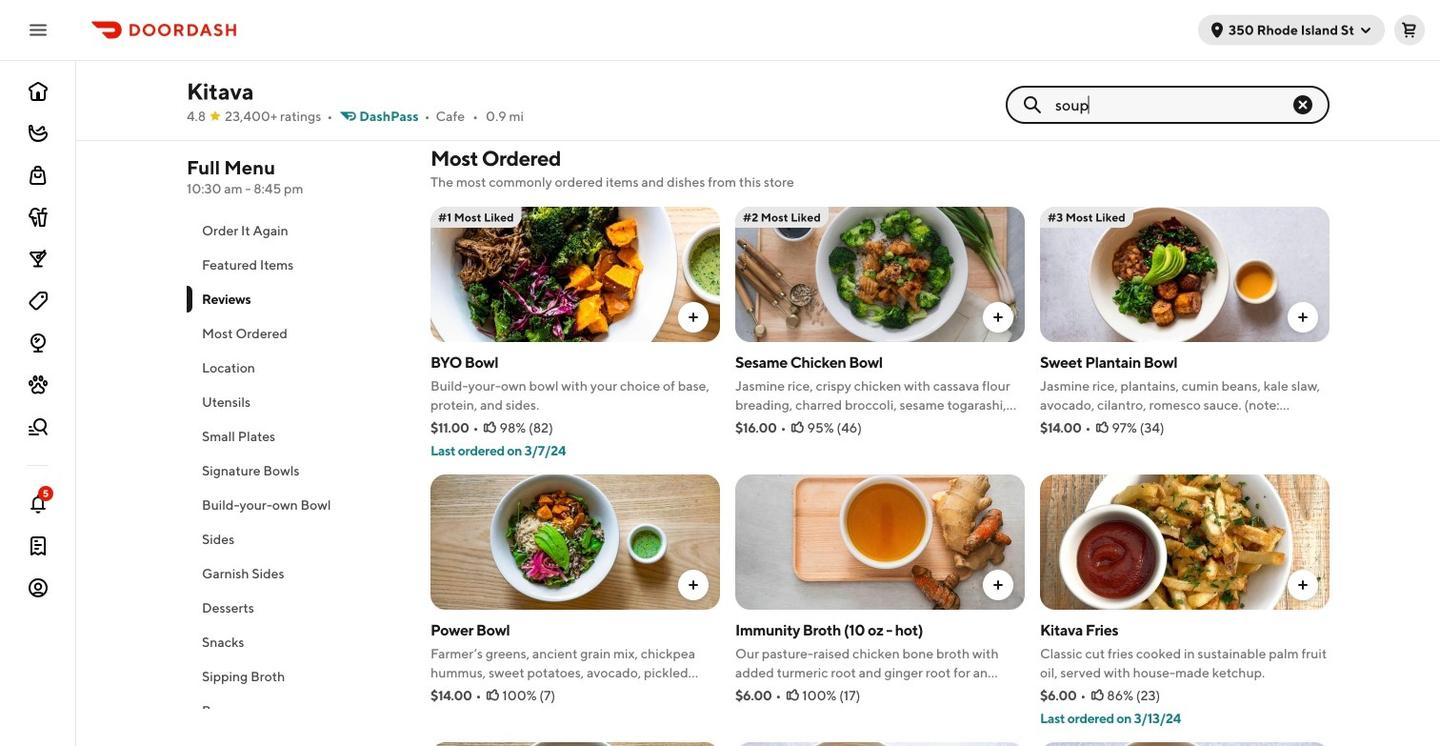 Task type: describe. For each thing, give the bounding box(es) containing it.
kitava fries image
[[1041, 475, 1330, 610]]

byo bowl image
[[431, 207, 720, 342]]

open menu image
[[27, 19, 50, 41]]

add item to cart image for sweet plantain bowl image
[[1296, 310, 1311, 325]]

Item Search search field
[[1056, 94, 1292, 115]]

add item to cart image for byo bowl image
[[686, 310, 701, 325]]

sesame chicken bowl image
[[736, 207, 1025, 342]]

sweet plantain bowl image
[[1041, 207, 1330, 342]]



Task type: locate. For each thing, give the bounding box(es) containing it.
add item to cart image for immunity broth (10 oz - hot) image
[[991, 578, 1006, 593]]

add item to cart image for power bowl image
[[686, 578, 701, 593]]

0 items, open order cart image
[[1403, 22, 1418, 38]]

add item to cart image
[[686, 310, 701, 325], [686, 578, 701, 593], [991, 578, 1006, 593]]

add item to cart image for kitava fries image
[[1296, 578, 1311, 593]]

add item to cart image for sesame chicken bowl image
[[991, 310, 1006, 325]]

add item to cart image
[[991, 310, 1006, 325], [1296, 310, 1311, 325], [1296, 578, 1311, 593]]

immunity broth (10 oz - hot) image
[[736, 475, 1025, 610]]

power bowl image
[[431, 475, 720, 610]]



Task type: vqa. For each thing, say whether or not it's contained in the screenshot.
Add item to cart icon related to Power Bowl image
yes



